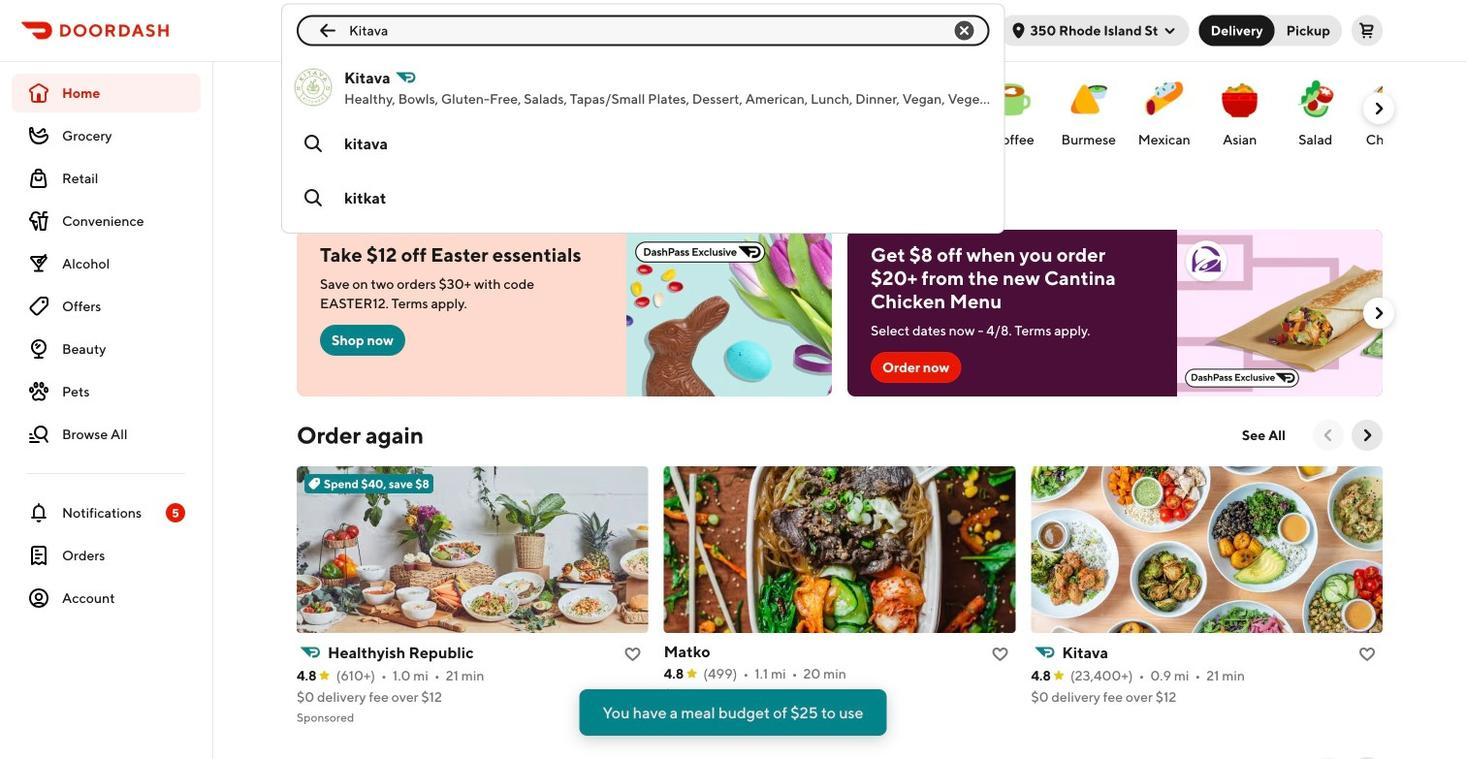 Task type: describe. For each thing, give the bounding box(es) containing it.
1 next button of carousel image from the top
[[1369, 99, 1388, 118]]

2 next button of carousel image from the top
[[1369, 303, 1388, 323]]

0 items, open order cart image
[[1359, 23, 1375, 38]]



Task type: locate. For each thing, give the bounding box(es) containing it.
next button of carousel image
[[1369, 99, 1388, 118], [1369, 303, 1388, 323]]

0 vertical spatial next button of carousel image
[[1369, 99, 1388, 118]]

return from search image
[[316, 19, 339, 42]]

clear search input image
[[953, 19, 976, 42]]

previous button of carousel image
[[1319, 426, 1338, 445]]

None button
[[1199, 15, 1275, 46], [1263, 15, 1342, 46], [1199, 15, 1275, 46], [1263, 15, 1342, 46]]

next button of carousel image
[[1357, 426, 1377, 445]]

1 vertical spatial next button of carousel image
[[1369, 303, 1388, 323]]

Store search: begin typing to search for stores available on DoorDash text field
[[349, 21, 937, 40]]

toggle order method (delivery or pickup) option group
[[1199, 15, 1342, 46]]



Task type: vqa. For each thing, say whether or not it's contained in the screenshot.
Store search: begin typing to search for stores available on DoorDash Text Box
yes



